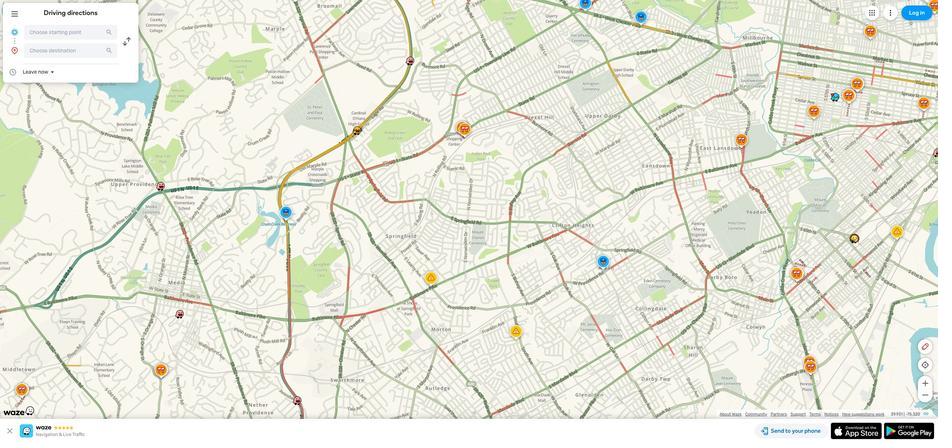 Task type: locate. For each thing, give the bounding box(es) containing it.
pencil image
[[921, 342, 930, 351]]

clock image
[[8, 68, 17, 77]]

current location image
[[10, 28, 19, 37]]

zoom out image
[[921, 391, 930, 400]]



Task type: vqa. For each thing, say whether or not it's contained in the screenshot.
x icon
yes



Task type: describe. For each thing, give the bounding box(es) containing it.
Choose destination text field
[[24, 43, 117, 58]]

x image
[[5, 427, 14, 436]]

zoom in image
[[921, 379, 930, 388]]

location image
[[10, 46, 19, 55]]

Choose starting point text field
[[24, 25, 117, 40]]

link image
[[923, 411, 929, 417]]



